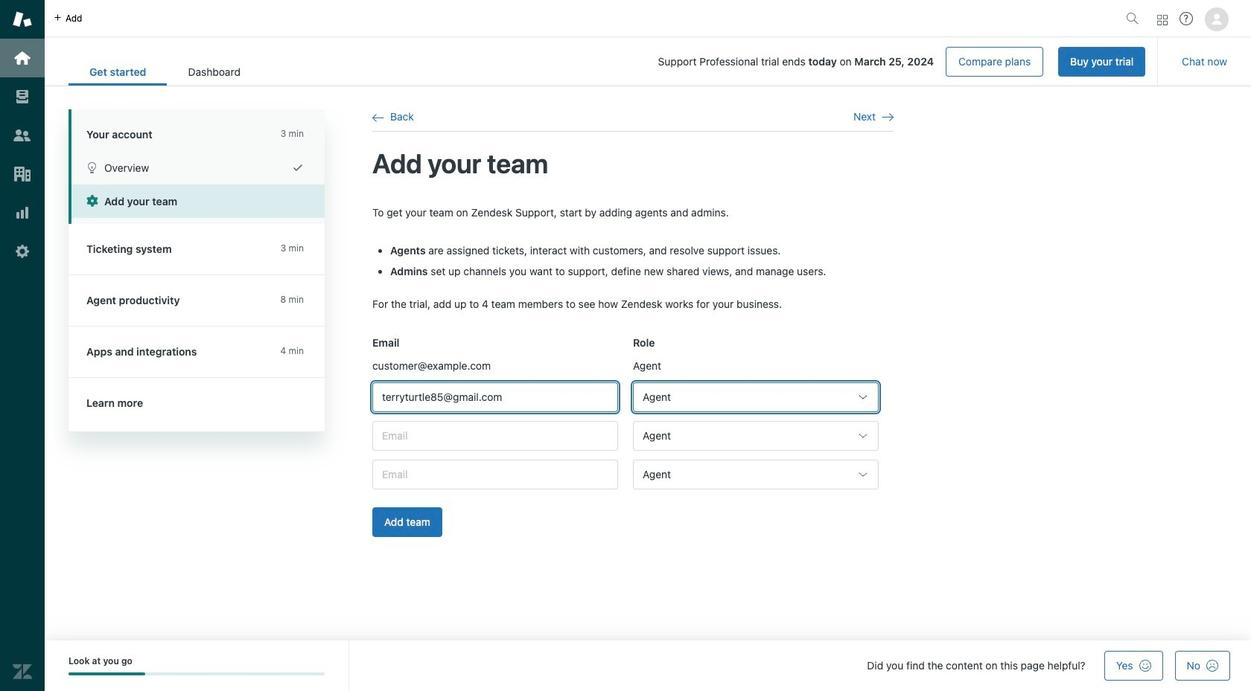 Task type: locate. For each thing, give the bounding box(es) containing it.
views image
[[13, 87, 32, 107]]

get started image
[[13, 48, 32, 68]]

progress bar
[[69, 674, 325, 677]]

zendesk image
[[13, 663, 32, 682]]

2 vertical spatial email field
[[372, 460, 618, 490]]

customers image
[[13, 126, 32, 145]]

organizations image
[[13, 165, 32, 184]]

0 vertical spatial email field
[[372, 383, 618, 413]]

tab
[[167, 58, 261, 86]]

March 25, 2024 text field
[[855, 55, 934, 68]]

1 vertical spatial email field
[[372, 422, 618, 451]]

get help image
[[1180, 12, 1193, 25]]

Email field
[[372, 383, 618, 413], [372, 422, 618, 451], [372, 460, 618, 490]]

heading
[[69, 109, 325, 151]]

tab list
[[69, 58, 261, 86]]



Task type: vqa. For each thing, say whether or not it's contained in the screenshot.
March 25, 2024 "text field"
yes



Task type: describe. For each thing, give the bounding box(es) containing it.
admin image
[[13, 242, 32, 261]]

3 email field from the top
[[372, 460, 618, 490]]

zendesk support image
[[13, 10, 32, 29]]

main element
[[0, 0, 45, 692]]

zendesk products image
[[1158, 15, 1168, 25]]

reporting image
[[13, 203, 32, 223]]

2 email field from the top
[[372, 422, 618, 451]]

1 email field from the top
[[372, 383, 618, 413]]



